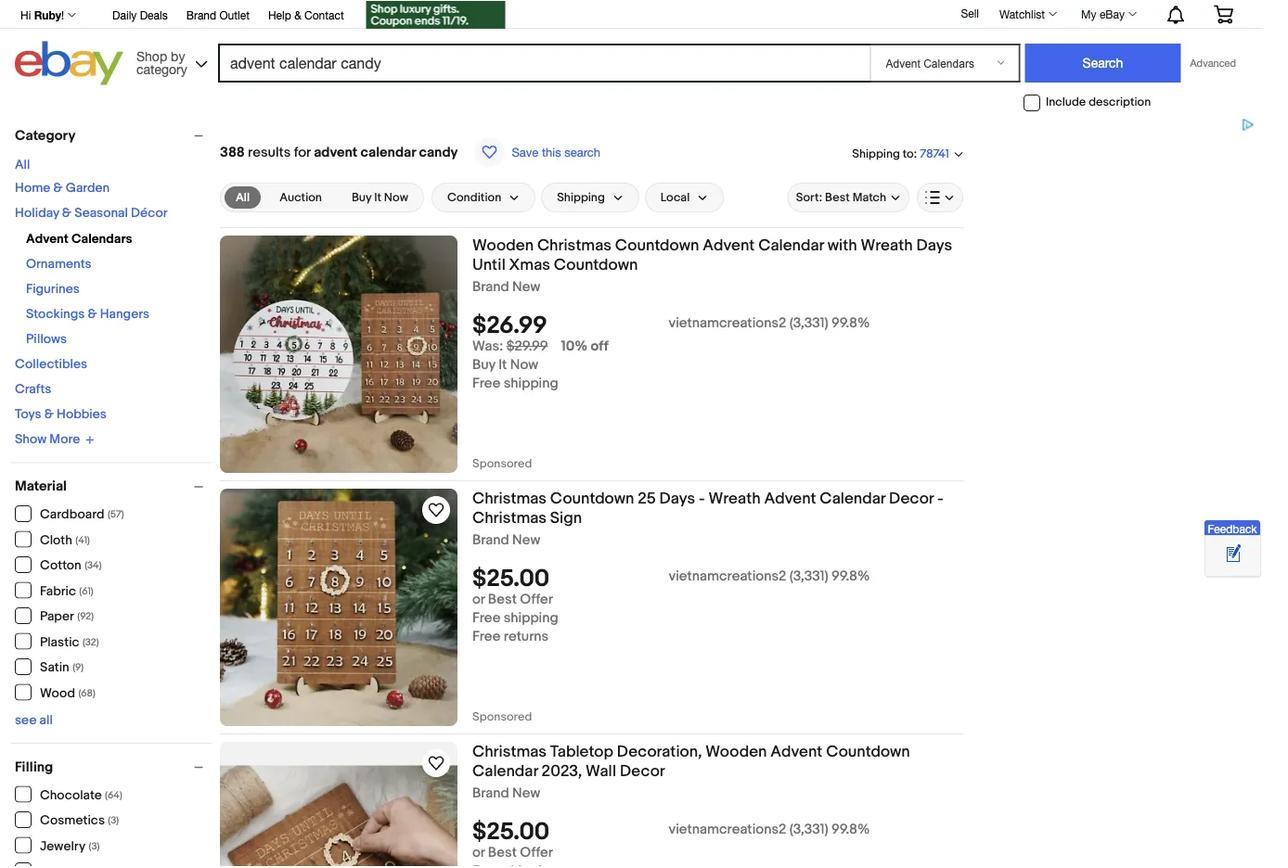 Task type: vqa. For each thing, say whether or not it's contained in the screenshot.


Task type: describe. For each thing, give the bounding box(es) containing it.
show more button
[[15, 432, 95, 448]]

garden
[[66, 181, 110, 196]]

off
[[591, 339, 609, 355]]

ornaments
[[26, 257, 91, 272]]

paper
[[40, 609, 74, 625]]

condition button
[[432, 183, 536, 213]]

returns
[[504, 629, 549, 646]]

wooden christmas countdown advent calendar with wreath days until xmas countdown brand new
[[472, 236, 953, 296]]

cardboard
[[40, 507, 104, 523]]

holiday & seasonal décor link
[[15, 206, 168, 221]]

vietnamcreations2 (3,331) 99.8%
[[669, 315, 870, 332]]

99.8% for vietnamcreations2 (3,331) 99.8% or best offer free shipping free returns
[[832, 569, 870, 585]]

now for buy it now
[[384, 191, 408, 205]]

material
[[15, 479, 67, 495]]

99.8% for vietnamcreations2 (3,331) 99.8%
[[832, 315, 870, 332]]

days inside wooden christmas countdown advent calendar with wreath days until xmas countdown brand new
[[917, 236, 953, 255]]

decoration,
[[617, 743, 702, 762]]

your shopping cart image
[[1213, 5, 1235, 23]]

hangers
[[100, 307, 149, 323]]

cotton (34)
[[40, 558, 102, 574]]

advent inside wooden christmas countdown advent calendar with wreath days until xmas countdown brand new
[[703, 236, 755, 255]]

all
[[39, 713, 53, 729]]

buy it now
[[352, 191, 408, 205]]

advent
[[314, 144, 358, 161]]

none submit inside the "shop by category" banner
[[1025, 44, 1181, 83]]

advent inside the christmas tabletop decoration, wooden advent countdown calendar 2023, wall decor brand new
[[771, 743, 823, 762]]

seasonal
[[74, 206, 128, 221]]

brand outlet link
[[186, 6, 250, 26]]

cloth (41)
[[40, 533, 90, 549]]

hi
[[20, 8, 31, 21]]

it for buy it now free shipping
[[499, 357, 507, 374]]

brand outlet
[[186, 8, 250, 21]]

brand inside account navigation
[[186, 8, 216, 21]]

vietnamcreations2 for vietnamcreations2 (3,331) 99.8%
[[669, 315, 787, 332]]

sort: best match
[[796, 191, 886, 205]]

calendars
[[71, 232, 132, 247]]

deals
[[140, 8, 168, 21]]

:
[[914, 147, 917, 161]]

(57)
[[108, 509, 124, 521]]

hi ruby !
[[20, 8, 64, 21]]

plastic (32)
[[40, 635, 99, 651]]

christmas tabletop decoration, wooden advent countdown calendar 2023, wall decor brand new
[[472, 743, 910, 802]]

cosmetics
[[40, 814, 105, 829]]

my ebay link
[[1071, 3, 1145, 25]]

help & contact
[[268, 8, 344, 21]]

home
[[15, 181, 50, 196]]

for
[[294, 144, 311, 161]]

2023,
[[542, 762, 582, 782]]

countdown inside the christmas countdown 25 days - wreath advent calendar decor - christmas sign brand new
[[550, 489, 634, 509]]

watch christmas countdown 25 days - wreath advent calendar decor - christmas sign image
[[425, 499, 447, 522]]

auction link
[[268, 187, 333, 209]]

(61)
[[79, 586, 94, 598]]

collectibles link
[[15, 357, 87, 373]]

calendar
[[361, 144, 416, 161]]

wooden inside wooden christmas countdown advent calendar with wreath days until xmas countdown brand new
[[472, 236, 534, 255]]

388
[[220, 144, 245, 161]]

sell
[[961, 7, 979, 20]]

holiday & seasonal décor
[[15, 206, 168, 221]]

category
[[15, 127, 76, 144]]

best for vietnamcreations2 (3,331) 99.8% or best offer
[[488, 845, 517, 862]]

christmas countdown 25 days - wreath advent calendar decor - christmas sign image
[[220, 489, 458, 727]]

new inside wooden christmas countdown advent calendar with wreath days until xmas countdown brand new
[[512, 279, 540, 296]]

advent inside the christmas countdown 25 days - wreath advent calendar decor - christmas sign brand new
[[764, 489, 816, 509]]

(3,331) for vietnamcreations2 (3,331) 99.8% or best offer free shipping free returns
[[790, 569, 829, 585]]

tabletop
[[550, 743, 613, 762]]

christmas inside the christmas tabletop decoration, wooden advent countdown calendar 2023, wall decor brand new
[[472, 743, 547, 762]]

category button
[[15, 127, 212, 144]]

(92)
[[77, 611, 94, 623]]

listing options selector. list view selected. image
[[925, 190, 955, 205]]

christmas tabletop decoration, wooden advent countdown calendar 2023, wall decor image
[[220, 766, 458, 868]]

vietnamcreations2 for vietnamcreations2 (3,331) 99.8% or best offer free shipping free returns
[[669, 569, 787, 585]]

& for home
[[53, 181, 63, 196]]

this
[[542, 145, 561, 159]]

(3) for cosmetics
[[108, 815, 119, 828]]

daily
[[112, 8, 137, 21]]

days inside the christmas countdown 25 days - wreath advent calendar decor - christmas sign brand new
[[660, 489, 696, 509]]

advanced
[[1190, 57, 1236, 69]]

save
[[512, 145, 539, 159]]

chocolate (64)
[[40, 788, 122, 804]]

christmas countdown 25 days - wreath advent calendar decor - christmas sign heading
[[472, 489, 944, 528]]

$25.00 for brand
[[472, 819, 550, 848]]

it for buy it now
[[374, 191, 381, 205]]

cosmetics (3)
[[40, 814, 119, 829]]

buy it now link
[[341, 187, 419, 209]]

cardboard (57)
[[40, 507, 124, 523]]

shipping for shipping
[[557, 191, 605, 205]]

see
[[15, 713, 37, 729]]

jewelry
[[40, 839, 86, 855]]

2 - from the left
[[938, 489, 944, 509]]

shipping for shipping to : 78741
[[852, 147, 900, 161]]

shop by category
[[136, 48, 187, 77]]

new inside the christmas tabletop decoration, wooden advent countdown calendar 2023, wall decor brand new
[[512, 786, 540, 802]]

calendar inside the christmas countdown 25 days - wreath advent calendar decor - christmas sign brand new
[[820, 489, 886, 509]]

(9)
[[73, 662, 84, 674]]

see all button
[[15, 713, 53, 729]]

watchlist
[[1000, 7, 1045, 20]]

shop
[[136, 48, 167, 64]]

buy for buy it now
[[352, 191, 372, 205]]

figurines link
[[26, 282, 80, 298]]

was: $29.99
[[472, 339, 548, 355]]

sort:
[[796, 191, 823, 205]]

fabric
[[40, 584, 76, 600]]

wood (68)
[[40, 686, 95, 702]]

& for help
[[294, 8, 301, 21]]

best for vietnamcreations2 (3,331) 99.8% or best offer free shipping free returns
[[488, 592, 517, 609]]

3 free from the top
[[472, 629, 501, 646]]

show more
[[15, 432, 80, 448]]

wooden christmas countdown advent calendar with wreath days until xmas countdown image
[[220, 236, 458, 473]]

local
[[661, 191, 690, 205]]

with
[[828, 236, 857, 255]]



Task type: locate. For each thing, give the bounding box(es) containing it.
buy for buy it now free shipping
[[472, 357, 496, 374]]

best inside vietnamcreations2 (3,331) 99.8% or best offer free shipping free returns
[[488, 592, 517, 609]]

0 vertical spatial buy
[[352, 191, 372, 205]]

shipping inside buy it now free shipping
[[504, 376, 558, 392]]

calendar inside wooden christmas countdown advent calendar with wreath days until xmas countdown brand new
[[759, 236, 824, 255]]

days right 25
[[660, 489, 696, 509]]

vietnamcreations2 inside vietnamcreations2 (3,331) 99.8% or best offer
[[669, 822, 787, 839]]

& inside account navigation
[[294, 8, 301, 21]]

(3) down cosmetics (3)
[[89, 841, 100, 853]]

1 horizontal spatial (3)
[[108, 815, 119, 828]]

!
[[61, 8, 64, 21]]

or for vietnamcreations2 (3,331) 99.8% or best offer free shipping free returns
[[472, 592, 485, 609]]

(3,331)
[[790, 315, 829, 332], [790, 569, 829, 585], [790, 822, 829, 839]]

25
[[638, 489, 656, 509]]

1 vertical spatial it
[[499, 357, 507, 374]]

& left the hangers
[[88, 307, 97, 323]]

1 horizontal spatial now
[[510, 357, 539, 374]]

decor inside the christmas tabletop decoration, wooden advent countdown calendar 2023, wall decor brand new
[[620, 762, 665, 782]]

& right home
[[53, 181, 63, 196]]

best inside dropdown button
[[825, 191, 850, 205]]

&
[[294, 8, 301, 21], [53, 181, 63, 196], [62, 206, 71, 221], [88, 307, 97, 323], [44, 407, 54, 423]]

offer
[[520, 592, 553, 609], [520, 845, 553, 862]]

wooden right decoration, on the bottom of the page
[[706, 743, 767, 762]]

home & garden link
[[15, 181, 110, 196]]

1 vertical spatial now
[[510, 357, 539, 374]]

main content containing $26.99
[[220, 118, 964, 868]]

& right toys
[[44, 407, 54, 423]]

2 vertical spatial calendar
[[472, 762, 538, 782]]

vietnamcreations2 inside vietnamcreations2 (3,331) 99.8% or best offer free shipping free returns
[[669, 569, 787, 585]]

1 shipping from the top
[[504, 376, 558, 392]]

1 vertical spatial all
[[236, 190, 250, 205]]

christmas
[[537, 236, 612, 255], [472, 489, 547, 509], [472, 509, 547, 528], [472, 743, 547, 762]]

xmas
[[509, 255, 550, 275]]

2 vietnamcreations2 from the top
[[669, 569, 787, 585]]

99.8% for vietnamcreations2 (3,331) 99.8% or best offer
[[832, 822, 870, 839]]

more
[[49, 432, 80, 448]]

shipping button
[[541, 183, 639, 213]]

99.8% inside vietnamcreations2 (3,331) 99.8% or best offer
[[832, 822, 870, 839]]

1 $25.00 from the top
[[472, 565, 550, 594]]

search
[[565, 145, 601, 159]]

1 99.8% from the top
[[832, 315, 870, 332]]

2 vertical spatial (3,331)
[[790, 822, 829, 839]]

all inside main content
[[236, 190, 250, 205]]

feedback
[[1208, 523, 1257, 536]]

wreath inside wooden christmas countdown advent calendar with wreath days until xmas countdown brand new
[[861, 236, 913, 255]]

include
[[1046, 95, 1086, 110]]

2 vertical spatial new
[[512, 786, 540, 802]]

offer for vietnamcreations2 (3,331) 99.8% or best offer
[[520, 845, 553, 862]]

now down calendar
[[384, 191, 408, 205]]

0 vertical spatial vietnamcreations2
[[669, 315, 787, 332]]

0 vertical spatial free
[[472, 376, 501, 392]]

1 or from the top
[[472, 592, 485, 609]]

shipping
[[504, 376, 558, 392], [504, 611, 558, 627]]

1 new from the top
[[512, 279, 540, 296]]

0 vertical spatial shipping
[[504, 376, 558, 392]]

see all
[[15, 713, 53, 729]]

new inside the christmas countdown 25 days - wreath advent calendar decor - christmas sign brand new
[[512, 532, 540, 549]]

1 horizontal spatial all
[[236, 190, 250, 205]]

wooden down condition dropdown button
[[472, 236, 534, 255]]

buy down 388 results for advent calendar candy
[[352, 191, 372, 205]]

figurines
[[26, 282, 80, 298]]

wooden christmas countdown advent calendar with wreath days until xmas countdown heading
[[472, 236, 953, 275]]

hobbies
[[57, 407, 107, 423]]

3 new from the top
[[512, 786, 540, 802]]

all down 388
[[236, 190, 250, 205]]

daily deals
[[112, 8, 168, 21]]

3 vietnamcreations2 from the top
[[669, 822, 787, 839]]

ornaments link
[[26, 257, 91, 272]]

wreath right with
[[861, 236, 913, 255]]

0 vertical spatial shipping
[[852, 147, 900, 161]]

account navigation
[[10, 0, 1248, 31]]

2 $25.00 from the top
[[472, 819, 550, 848]]

99.8% inside vietnamcreations2 (3,331) 99.8% or best offer free shipping free returns
[[832, 569, 870, 585]]

10% off
[[561, 339, 609, 355]]

shipping left to
[[852, 147, 900, 161]]

0 horizontal spatial all
[[15, 157, 30, 173]]

get the coupon image
[[366, 1, 506, 29]]

shipping
[[852, 147, 900, 161], [557, 191, 605, 205]]

0 vertical spatial (3)
[[108, 815, 119, 828]]

cotton
[[40, 558, 81, 574]]

1 horizontal spatial wooden
[[706, 743, 767, 762]]

2 new from the top
[[512, 532, 540, 549]]

1 vertical spatial days
[[660, 489, 696, 509]]

offer for vietnamcreations2 (3,331) 99.8% or best offer free shipping free returns
[[520, 592, 553, 609]]

wooden inside the christmas tabletop decoration, wooden advent countdown calendar 2023, wall decor brand new
[[706, 743, 767, 762]]

home & garden
[[15, 181, 110, 196]]

0 vertical spatial best
[[825, 191, 850, 205]]

countdown inside the christmas tabletop decoration, wooden advent countdown calendar 2023, wall decor brand new
[[826, 743, 910, 762]]

shipping inside shipping to : 78741
[[852, 147, 900, 161]]

2 99.8% from the top
[[832, 569, 870, 585]]

candy
[[419, 144, 458, 161]]

10%
[[561, 339, 588, 355]]

offer up 'returns'
[[520, 592, 553, 609]]

(32)
[[83, 637, 99, 649]]

brand inside the christmas tabletop decoration, wooden advent countdown calendar 2023, wall decor brand new
[[472, 786, 509, 802]]

1 vertical spatial calendar
[[820, 489, 886, 509]]

0 horizontal spatial days
[[660, 489, 696, 509]]

stockings & hangers link
[[26, 307, 149, 323]]

0 vertical spatial all
[[15, 157, 30, 173]]

(3,331) inside vietnamcreations2 (3,331) 99.8% or best offer
[[790, 822, 829, 839]]

decor inside the christmas countdown 25 days - wreath advent calendar decor - christmas sign brand new
[[889, 489, 934, 509]]

my
[[1082, 7, 1097, 20]]

3 99.8% from the top
[[832, 822, 870, 839]]

& inside advent calendars ornaments figurines stockings & hangers pillows
[[88, 307, 97, 323]]

0 horizontal spatial buy
[[352, 191, 372, 205]]

crafts
[[15, 382, 51, 398]]

(3)
[[108, 815, 119, 828], [89, 841, 100, 853]]

buy inside buy it now free shipping
[[472, 357, 496, 374]]

Search for anything text field
[[221, 45, 867, 81]]

& down home & garden link
[[62, 206, 71, 221]]

0 vertical spatial it
[[374, 191, 381, 205]]

1 vertical spatial all link
[[225, 187, 261, 209]]

2 free from the top
[[472, 611, 501, 627]]

(3) for jewelry
[[89, 841, 100, 853]]

(3,331) for vietnamcreations2 (3,331) 99.8% or best offer
[[790, 822, 829, 839]]

0 vertical spatial (3,331)
[[790, 315, 829, 332]]

shipping inside vietnamcreations2 (3,331) 99.8% or best offer free shipping free returns
[[504, 611, 558, 627]]

1 (3,331) from the top
[[790, 315, 829, 332]]

collectibles crafts toys & hobbies
[[15, 357, 107, 423]]

christmas countdown 25 days - wreath advent calendar decor - christmas sign brand new
[[472, 489, 944, 549]]

1 vertical spatial 99.8%
[[832, 569, 870, 585]]

1 horizontal spatial buy
[[472, 357, 496, 374]]

paper (92)
[[40, 609, 94, 625]]

offer inside vietnamcreations2 (3,331) 99.8% or best offer
[[520, 845, 553, 862]]

it inside buy it now free shipping
[[499, 357, 507, 374]]

vietnamcreations2 for vietnamcreations2 (3,331) 99.8% or best offer
[[669, 822, 787, 839]]

or
[[472, 592, 485, 609], [472, 845, 485, 862]]

1 horizontal spatial -
[[938, 489, 944, 509]]

1 vertical spatial decor
[[620, 762, 665, 782]]

calendar inside the christmas tabletop decoration, wooden advent countdown calendar 2023, wall decor brand new
[[472, 762, 538, 782]]

1 vertical spatial wooden
[[706, 743, 767, 762]]

0 horizontal spatial (3)
[[89, 841, 100, 853]]

1 vertical spatial wreath
[[709, 489, 761, 509]]

advanced link
[[1181, 45, 1246, 82]]

satin
[[40, 660, 69, 676]]

1 horizontal spatial it
[[499, 357, 507, 374]]

wreath inside the christmas countdown 25 days - wreath advent calendar decor - christmas sign brand new
[[709, 489, 761, 509]]

(3) down (64)
[[108, 815, 119, 828]]

outlet
[[219, 8, 250, 21]]

1 horizontal spatial decor
[[889, 489, 934, 509]]

it down calendar
[[374, 191, 381, 205]]

0 horizontal spatial now
[[384, 191, 408, 205]]

& for holiday
[[62, 206, 71, 221]]

0 vertical spatial wooden
[[472, 236, 534, 255]]

or inside vietnamcreations2 (3,331) 99.8% or best offer free shipping free returns
[[472, 592, 485, 609]]

advent
[[26, 232, 69, 247], [703, 236, 755, 255], [764, 489, 816, 509], [771, 743, 823, 762]]

all link up home
[[15, 157, 30, 173]]

brand inside the christmas countdown 25 days - wreath advent calendar decor - christmas sign brand new
[[472, 532, 509, 549]]

0 horizontal spatial wreath
[[709, 489, 761, 509]]

now
[[384, 191, 408, 205], [510, 357, 539, 374]]

1 vertical spatial best
[[488, 592, 517, 609]]

now down $29.99
[[510, 357, 539, 374]]

2 vertical spatial best
[[488, 845, 517, 862]]

it
[[374, 191, 381, 205], [499, 357, 507, 374]]

vietnamcreations2 (3,331) 99.8% or best offer free shipping free returns
[[472, 569, 870, 646]]

0 horizontal spatial wooden
[[472, 236, 534, 255]]

3 (3,331) from the top
[[790, 822, 829, 839]]

0 vertical spatial wreath
[[861, 236, 913, 255]]

advertisement region
[[978, 118, 1257, 350]]

or inside vietnamcreations2 (3,331) 99.8% or best offer
[[472, 845, 485, 862]]

0 vertical spatial offer
[[520, 592, 553, 609]]

1 horizontal spatial wreath
[[861, 236, 913, 255]]

decor
[[889, 489, 934, 509], [620, 762, 665, 782]]

collectibles
[[15, 357, 87, 373]]

sell link
[[953, 7, 988, 20]]

1 - from the left
[[699, 489, 705, 509]]

(34)
[[85, 560, 102, 572]]

0 vertical spatial or
[[472, 592, 485, 609]]

include description
[[1046, 95, 1151, 110]]

$25.00 up 'returns'
[[472, 565, 550, 594]]

shipping down 'search'
[[557, 191, 605, 205]]

1 vertical spatial (3)
[[89, 841, 100, 853]]

(3,331) for vietnamcreations2 (3,331) 99.8%
[[790, 315, 829, 332]]

0 vertical spatial decor
[[889, 489, 934, 509]]

christmas tabletop decoration, wooden advent countdown calendar 2023, wall decor link
[[472, 743, 964, 786]]

all link down 388
[[225, 187, 261, 209]]

main content
[[220, 118, 964, 868]]

1 horizontal spatial shipping
[[852, 147, 900, 161]]

0 vertical spatial new
[[512, 279, 540, 296]]

1 vertical spatial shipping
[[504, 611, 558, 627]]

buy down the was:
[[472, 357, 496, 374]]

2 or from the top
[[472, 845, 485, 862]]

All selected text field
[[236, 189, 250, 206]]

wooden
[[472, 236, 534, 255], [706, 743, 767, 762]]

2 vertical spatial 99.8%
[[832, 822, 870, 839]]

shipping down $29.99
[[504, 376, 558, 392]]

1 vertical spatial free
[[472, 611, 501, 627]]

(41)
[[76, 535, 90, 547]]

best
[[825, 191, 850, 205], [488, 592, 517, 609], [488, 845, 517, 862]]

0 vertical spatial all link
[[15, 157, 30, 173]]

0 vertical spatial days
[[917, 236, 953, 255]]

shipping inside dropdown button
[[557, 191, 605, 205]]

shipping up 'returns'
[[504, 611, 558, 627]]

crafts link
[[15, 382, 51, 398]]

(68)
[[78, 688, 95, 700]]

vietnamcreations2 down wooden christmas countdown advent calendar with wreath days until xmas countdown brand new
[[669, 315, 787, 332]]

watch christmas tabletop decoration, wooden advent countdown calendar 2023, wall decor image
[[425, 753, 447, 775]]

toys
[[15, 407, 41, 423]]

1 vietnamcreations2 from the top
[[669, 315, 787, 332]]

best inside vietnamcreations2 (3,331) 99.8% or best offer
[[488, 845, 517, 862]]

ruby
[[34, 8, 61, 21]]

now for buy it now free shipping
[[510, 357, 539, 374]]

vietnamcreations2 down christmas tabletop decoration, wooden advent countdown calendar 2023, wall decor link
[[669, 822, 787, 839]]

category
[[136, 61, 187, 77]]

advent calendars ornaments figurines stockings & hangers pillows
[[26, 232, 149, 348]]

offer inside vietnamcreations2 (3,331) 99.8% or best offer free shipping free returns
[[520, 592, 553, 609]]

$29.99
[[506, 339, 548, 355]]

all up home
[[15, 157, 30, 173]]

0 vertical spatial calendar
[[759, 236, 824, 255]]

& inside collectibles crafts toys & hobbies
[[44, 407, 54, 423]]

free
[[472, 376, 501, 392], [472, 611, 501, 627], [472, 629, 501, 646]]

holiday
[[15, 206, 59, 221]]

christmas tabletop decoration, wooden advent countdown calendar 2023, wall decor heading
[[472, 743, 910, 782]]

now inside buy it now free shipping
[[510, 357, 539, 374]]

save this search
[[512, 145, 601, 159]]

& right help
[[294, 8, 301, 21]]

1 vertical spatial (3,331)
[[790, 569, 829, 585]]

condition
[[447, 191, 501, 205]]

shipping to : 78741
[[852, 147, 950, 161]]

or for vietnamcreations2 (3,331) 99.8% or best offer
[[472, 845, 485, 862]]

0 horizontal spatial all link
[[15, 157, 30, 173]]

0 vertical spatial $25.00
[[472, 565, 550, 594]]

free inside buy it now free shipping
[[472, 376, 501, 392]]

show
[[15, 432, 47, 448]]

shop by category banner
[[10, 0, 1248, 90]]

0 horizontal spatial -
[[699, 489, 705, 509]]

by
[[171, 48, 185, 64]]

2 shipping from the top
[[504, 611, 558, 627]]

vietnamcreations2 down the christmas countdown 25 days - wreath advent calendar decor - christmas sign brand new
[[669, 569, 787, 585]]

days down listing options selector. list view selected. image
[[917, 236, 953, 255]]

1 free from the top
[[472, 376, 501, 392]]

1 vertical spatial new
[[512, 532, 540, 549]]

(3) inside cosmetics (3)
[[108, 815, 119, 828]]

1 vertical spatial $25.00
[[472, 819, 550, 848]]

advent inside advent calendars ornaments figurines stockings & hangers pillows
[[26, 232, 69, 247]]

wreath right 25
[[709, 489, 761, 509]]

$25.00 down '2023,'
[[472, 819, 550, 848]]

christmas inside wooden christmas countdown advent calendar with wreath days until xmas countdown brand new
[[537, 236, 612, 255]]

2 (3,331) from the top
[[790, 569, 829, 585]]

jewelry (3)
[[40, 839, 100, 855]]

1 vertical spatial buy
[[472, 357, 496, 374]]

buy it now free shipping
[[472, 357, 558, 392]]

description
[[1089, 95, 1151, 110]]

my ebay
[[1082, 7, 1125, 20]]

None submit
[[1025, 44, 1181, 83]]

2 vertical spatial free
[[472, 629, 501, 646]]

2 offer from the top
[[520, 845, 553, 862]]

it down was: $29.99
[[499, 357, 507, 374]]

2 vertical spatial vietnamcreations2
[[669, 822, 787, 839]]

wooden christmas countdown advent calendar with wreath days until xmas countdown link
[[472, 236, 964, 279]]

brand inside wooden christmas countdown advent calendar with wreath days until xmas countdown brand new
[[472, 279, 509, 296]]

sign
[[550, 509, 582, 528]]

plastic
[[40, 635, 79, 651]]

0 horizontal spatial it
[[374, 191, 381, 205]]

results
[[248, 144, 291, 161]]

pillows link
[[26, 332, 67, 348]]

0 horizontal spatial decor
[[620, 762, 665, 782]]

(3) inside jewelry (3)
[[89, 841, 100, 853]]

0 vertical spatial 99.8%
[[832, 315, 870, 332]]

new
[[512, 279, 540, 296], [512, 532, 540, 549], [512, 786, 540, 802]]

(3,331) inside vietnamcreations2 (3,331) 99.8% or best offer free shipping free returns
[[790, 569, 829, 585]]

1 vertical spatial or
[[472, 845, 485, 862]]

stockings
[[26, 307, 85, 323]]

1 horizontal spatial all link
[[225, 187, 261, 209]]

0 vertical spatial now
[[384, 191, 408, 205]]

1 vertical spatial vietnamcreations2
[[669, 569, 787, 585]]

1 vertical spatial offer
[[520, 845, 553, 862]]

1 horizontal spatial days
[[917, 236, 953, 255]]

until
[[472, 255, 506, 275]]

1 vertical spatial shipping
[[557, 191, 605, 205]]

1 offer from the top
[[520, 592, 553, 609]]

material button
[[15, 479, 212, 495]]

offer down '2023,'
[[520, 845, 553, 862]]

0 horizontal spatial shipping
[[557, 191, 605, 205]]

$25.00 for christmas
[[472, 565, 550, 594]]

satin (9)
[[40, 660, 84, 676]]



